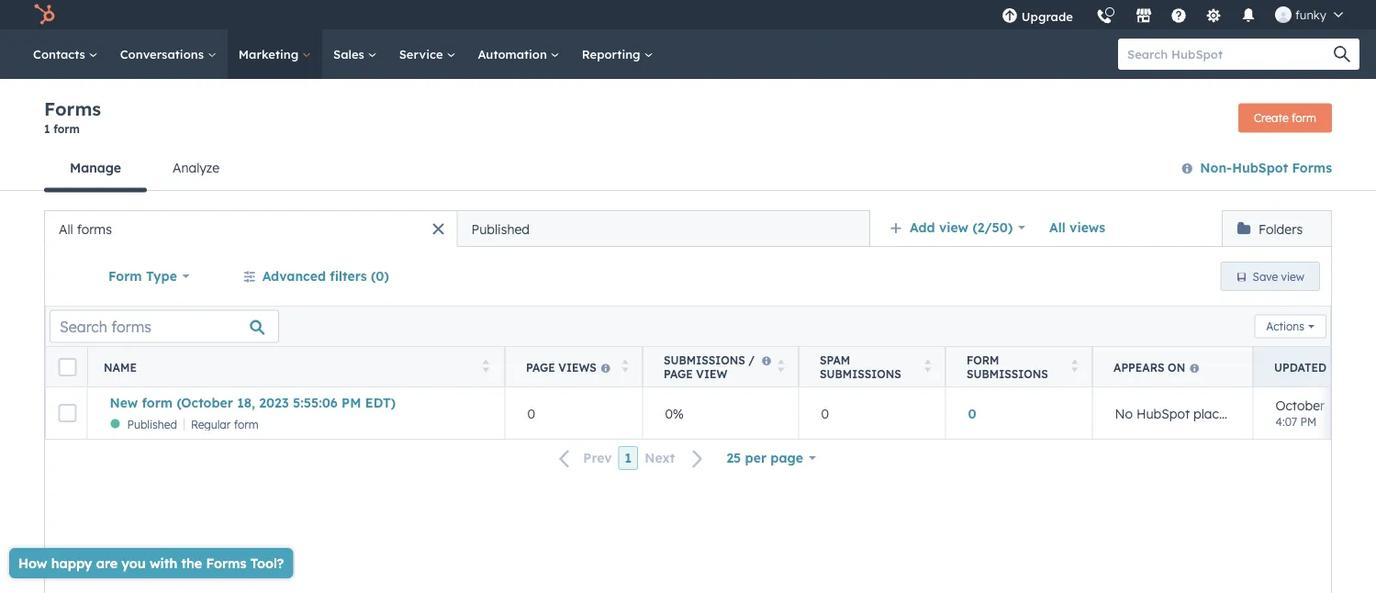 Task type: locate. For each thing, give the bounding box(es) containing it.
view
[[939, 219, 969, 235], [1281, 269, 1305, 283], [696, 367, 727, 381]]

all for all forms
[[59, 221, 73, 237]]

prev button
[[548, 446, 618, 470]]

1 horizontal spatial form
[[967, 353, 999, 367]]

0 horizontal spatial view
[[696, 367, 727, 381]]

1 horizontal spatial press to sort. image
[[1071, 359, 1078, 372]]

pm inside october 18, 2023 4:07 pm
[[1300, 414, 1317, 428]]

forms down contacts link
[[44, 97, 101, 120]]

form left type
[[108, 268, 142, 284]]

5 press to sort. element from the left
[[1071, 359, 1078, 375]]

0 horizontal spatial 0
[[527, 405, 535, 421]]

forms 1 form
[[44, 97, 101, 135]]

1 0 from the left
[[527, 405, 535, 421]]

1 press to sort. image from the left
[[482, 359, 489, 372]]

form up manage
[[53, 122, 80, 135]]

18, right october
[[1329, 397, 1345, 413]]

18, up regular form
[[237, 395, 255, 411]]

1
[[44, 122, 50, 135], [625, 450, 632, 466]]

form
[[108, 268, 142, 284], [967, 353, 999, 367]]

at
[[1330, 360, 1344, 374]]

0 horizontal spatial form
[[108, 268, 142, 284]]

2 vertical spatial view
[[696, 367, 727, 381]]

0 horizontal spatial press to sort. image
[[622, 359, 629, 372]]

help image
[[1170, 8, 1187, 25]]

0 down form submissions
[[968, 405, 976, 421]]

0 down "page"
[[527, 405, 535, 421]]

0 horizontal spatial pm
[[342, 395, 361, 411]]

0 link
[[968, 405, 976, 421]]

0 vertical spatial 1
[[44, 122, 50, 135]]

spam submissions
[[820, 353, 901, 381]]

(mdt)
[[1347, 360, 1376, 374]]

1 horizontal spatial view
[[939, 219, 969, 235]]

1 vertical spatial forms
[[1292, 159, 1332, 175]]

0 vertical spatial pm
[[342, 395, 361, 411]]

service
[[399, 46, 447, 62]]

0 horizontal spatial press to sort. image
[[482, 359, 489, 372]]

form inside popup button
[[108, 268, 142, 284]]

navigation
[[44, 146, 245, 192]]

places
[[1194, 405, 1232, 421]]

0 horizontal spatial submissions
[[664, 353, 745, 367]]

view right add
[[939, 219, 969, 235]]

advanced filters (0) button
[[231, 258, 401, 295]]

all views
[[1049, 219, 1105, 235]]

0 horizontal spatial 2023
[[259, 395, 289, 411]]

1 press to sort. image from the left
[[622, 359, 629, 372]]

form
[[1292, 111, 1316, 125], [53, 122, 80, 135], [142, 395, 173, 411], [234, 417, 259, 431]]

2023 left 5:55:06 on the left bottom of page
[[259, 395, 289, 411]]

1 vertical spatial page
[[771, 450, 803, 466]]

edt)
[[365, 395, 396, 411]]

menu
[[990, 0, 1354, 36]]

view inside popup button
[[939, 219, 969, 235]]

(2/50)
[[973, 219, 1013, 235]]

1 right prev
[[625, 450, 632, 466]]

non‑hubspot forms
[[1200, 159, 1332, 175]]

press to sort. image left "page"
[[482, 359, 489, 372]]

marketing
[[239, 46, 302, 62]]

form inside form submissions
[[967, 353, 999, 367]]

pm down october
[[1300, 414, 1317, 428]]

appears on
[[1114, 360, 1185, 374]]

3 0 from the left
[[968, 405, 976, 421]]

press to sort. image
[[482, 359, 489, 372], [1071, 359, 1078, 372]]

page
[[664, 367, 693, 381], [771, 450, 803, 466]]

calling icon button
[[1089, 2, 1120, 29]]

new form (october 18, 2023 5:55:06 pm edt)
[[110, 395, 396, 411]]

2 horizontal spatial press to sort. image
[[925, 359, 931, 372]]

0 down "submissions"
[[821, 405, 829, 421]]

forms banner
[[44, 97, 1332, 146]]

actions
[[1266, 319, 1305, 333]]

1 horizontal spatial press to sort. image
[[778, 359, 784, 372]]

view left the / in the bottom right of the page
[[696, 367, 727, 381]]

pm
[[342, 395, 361, 411], [1300, 414, 1317, 428]]

automation
[[478, 46, 551, 62]]

october 18, 2023 4:07 pm
[[1276, 397, 1376, 428]]

1 horizontal spatial all
[[1049, 219, 1066, 235]]

press to sort. image for views
[[622, 359, 629, 372]]

spam
[[820, 353, 850, 367]]

all left forms
[[59, 221, 73, 237]]

form down new form (october 18, 2023 5:55:06 pm edt)
[[234, 417, 259, 431]]

all left 'views'
[[1049, 219, 1066, 235]]

save view button
[[1221, 262, 1320, 291]]

sales link
[[322, 29, 388, 79]]

18,
[[237, 395, 255, 411], [1329, 397, 1345, 413]]

form for form submissions
[[967, 353, 999, 367]]

0 vertical spatial form
[[108, 268, 142, 284]]

all
[[1049, 219, 1066, 235], [59, 221, 73, 237]]

press to sort. element right views
[[622, 359, 629, 375]]

1 vertical spatial form
[[967, 353, 999, 367]]

2 horizontal spatial view
[[1281, 269, 1305, 283]]

page inside 'submissions / page view'
[[664, 367, 693, 381]]

reporting link
[[571, 29, 664, 79]]

non‑hubspot
[[1200, 159, 1288, 175]]

all for all views
[[1049, 219, 1066, 235]]

search image
[[1334, 46, 1350, 62]]

funky
[[1295, 7, 1327, 22]]

press to sort. image right spam submissions
[[925, 359, 931, 372]]

submissions left the / in the bottom right of the page
[[664, 353, 745, 367]]

1 horizontal spatial pm
[[1300, 414, 1317, 428]]

form up 0 'link'
[[967, 353, 999, 367]]

press to sort. element
[[482, 359, 489, 375], [622, 359, 629, 375], [778, 359, 784, 375], [925, 359, 931, 375], [1071, 359, 1078, 375]]

page for 25 per page
[[771, 450, 803, 466]]

new
[[110, 395, 138, 411]]

submissions
[[664, 353, 745, 367], [967, 367, 1048, 381]]

create form
[[1254, 111, 1316, 125]]

new form (october 18, 2023 5:55:06 pm edt) link
[[110, 395, 482, 411]]

pm left the edt)
[[342, 395, 361, 411]]

4 press to sort. element from the left
[[925, 359, 931, 375]]

press to sort. element right spam submissions
[[925, 359, 931, 375]]

1 press to sort. element from the left
[[482, 359, 489, 375]]

press to sort. image right the / in the bottom right of the page
[[778, 359, 784, 372]]

page for submissions / page view
[[664, 367, 693, 381]]

press to sort. element left "page"
[[482, 359, 489, 375]]

contacts link
[[22, 29, 109, 79]]

press to sort. element right the / in the bottom right of the page
[[778, 359, 784, 375]]

view for save
[[1281, 269, 1305, 283]]

published
[[471, 221, 530, 237], [127, 417, 177, 431]]

1 vertical spatial 1
[[625, 450, 632, 466]]

form inside create form button
[[1292, 111, 1316, 125]]

submissions up 0 'link'
[[967, 367, 1048, 381]]

0 horizontal spatial published
[[127, 417, 177, 431]]

navigation containing manage
[[44, 146, 245, 192]]

1 vertical spatial published
[[127, 417, 177, 431]]

hubspot
[[1136, 405, 1190, 421]]

Search HubSpot search field
[[1118, 39, 1343, 70]]

(0)
[[371, 268, 389, 284]]

1 vertical spatial view
[[1281, 269, 1305, 283]]

2 press to sort. image from the left
[[1071, 359, 1078, 372]]

1 horizontal spatial 1
[[625, 450, 632, 466]]

view right save
[[1281, 269, 1305, 283]]

forms down create form button
[[1292, 159, 1332, 175]]

0 horizontal spatial 1
[[44, 122, 50, 135]]

2023
[[259, 395, 289, 411], [1349, 397, 1376, 413]]

marketplaces button
[[1125, 0, 1163, 29]]

0 vertical spatial forms
[[44, 97, 101, 120]]

/
[[749, 353, 755, 367]]

automation link
[[467, 29, 571, 79]]

0 vertical spatial view
[[939, 219, 969, 235]]

form right new
[[142, 395, 173, 411]]

1 horizontal spatial 18,
[[1329, 397, 1345, 413]]

press to sort. image left appears
[[1071, 359, 1078, 372]]

page views
[[526, 360, 597, 374]]

submissions
[[820, 367, 901, 381]]

0 vertical spatial page
[[664, 367, 693, 381]]

sales
[[333, 46, 368, 62]]

1 horizontal spatial page
[[771, 450, 803, 466]]

create
[[1254, 111, 1289, 125]]

page up the '0%'
[[664, 367, 693, 381]]

menu containing funky
[[990, 0, 1354, 36]]

press to sort. element left appears
[[1071, 359, 1078, 375]]

0 vertical spatial published
[[471, 221, 530, 237]]

page
[[526, 360, 555, 374]]

1 horizontal spatial 0
[[821, 405, 829, 421]]

forms
[[44, 97, 101, 120], [1292, 159, 1332, 175]]

add view (2/50) button
[[878, 209, 1037, 246]]

0 horizontal spatial forms
[[44, 97, 101, 120]]

0 horizontal spatial all
[[59, 221, 73, 237]]

press to sort. image right views
[[622, 359, 629, 372]]

all inside button
[[59, 221, 73, 237]]

form submissions
[[967, 353, 1048, 381]]

page right per
[[771, 450, 803, 466]]

1 horizontal spatial 2023
[[1349, 397, 1376, 413]]

upgrade image
[[1001, 8, 1018, 25]]

2023 down (mdt)
[[1349, 397, 1376, 413]]

all views link
[[1037, 209, 1117, 246]]

press to sort. image
[[622, 359, 629, 372], [778, 359, 784, 372], [925, 359, 931, 372]]

1 button
[[618, 446, 638, 470]]

4:07
[[1276, 414, 1297, 428]]

view inside button
[[1281, 269, 1305, 283]]

1 horizontal spatial published
[[471, 221, 530, 237]]

save view
[[1253, 269, 1305, 283]]

1 vertical spatial pm
[[1300, 414, 1317, 428]]

0 horizontal spatial page
[[664, 367, 693, 381]]

submissions / page view
[[664, 353, 755, 381]]

1 inside button
[[625, 450, 632, 466]]

page views element
[[505, 387, 643, 439]]

save
[[1253, 269, 1278, 283]]

0
[[527, 405, 535, 421], [821, 405, 829, 421], [968, 405, 976, 421]]

2 horizontal spatial 0
[[968, 405, 976, 421]]

form right the create
[[1292, 111, 1316, 125]]

1 horizontal spatial forms
[[1292, 159, 1332, 175]]

2 press to sort. image from the left
[[778, 359, 784, 372]]

1 up manage button
[[44, 122, 50, 135]]

form for regular form
[[234, 417, 259, 431]]

page inside popup button
[[771, 450, 803, 466]]



Task type: vqa. For each thing, say whether or not it's contained in the screenshot.
Actions popup button on the bottom
yes



Task type: describe. For each thing, give the bounding box(es) containing it.
view inside 'submissions / page view'
[[696, 367, 727, 381]]

prev
[[583, 450, 612, 466]]

conversations link
[[109, 29, 227, 79]]

5:55:06
[[293, 395, 338, 411]]

views
[[559, 360, 597, 374]]

form type
[[108, 268, 177, 284]]

1 inside the forms 1 form
[[44, 122, 50, 135]]

actions button
[[1254, 314, 1327, 338]]

all forms
[[59, 221, 112, 237]]

0 horizontal spatial 18,
[[237, 395, 255, 411]]

form inside the forms 1 form
[[53, 122, 80, 135]]

add
[[910, 219, 935, 235]]

forms
[[77, 221, 112, 237]]

3 press to sort. image from the left
[[925, 359, 931, 372]]

calling icon image
[[1096, 9, 1113, 26]]

views
[[1070, 219, 1105, 235]]

appears
[[1114, 360, 1165, 374]]

name
[[104, 360, 137, 374]]

marketing link
[[227, 29, 322, 79]]

upgrade
[[1022, 9, 1073, 24]]

funky town image
[[1275, 6, 1292, 23]]

published inside button
[[471, 221, 530, 237]]

view for add
[[939, 219, 969, 235]]

service link
[[388, 29, 467, 79]]

submissions inside 'submissions / page view'
[[664, 353, 745, 367]]

notifications button
[[1233, 0, 1264, 29]]

help button
[[1163, 0, 1194, 29]]

manage button
[[44, 146, 147, 192]]

2023 inside october 18, 2023 4:07 pm
[[1349, 397, 1376, 413]]

form type button
[[96, 258, 202, 295]]

forms inside forms banner
[[44, 97, 101, 120]]

create form button
[[1238, 103, 1332, 133]]

add view (2/50)
[[910, 219, 1013, 235]]

2 0 from the left
[[821, 405, 829, 421]]

manage
[[70, 160, 121, 176]]

folders
[[1259, 221, 1303, 237]]

form for form type
[[108, 268, 142, 284]]

forms inside non‑hubspot forms button
[[1292, 159, 1332, 175]]

updated at (mdt)
[[1274, 360, 1376, 374]]

next button
[[638, 446, 715, 470]]

settings link
[[1194, 0, 1233, 29]]

regular
[[191, 417, 231, 431]]

hubspot link
[[22, 4, 69, 26]]

updated
[[1274, 360, 1327, 374]]

all forms button
[[44, 210, 457, 247]]

form for new form (october 18, 2023 5:55:06 pm edt)
[[142, 395, 173, 411]]

3 press to sort. element from the left
[[778, 359, 784, 375]]

0%
[[665, 405, 684, 421]]

25 per page
[[727, 450, 803, 466]]

regular form
[[191, 417, 259, 431]]

on
[[1168, 360, 1185, 374]]

reporting
[[582, 46, 644, 62]]

search button
[[1325, 39, 1360, 70]]

conversations
[[120, 46, 207, 62]]

published button
[[457, 210, 870, 247]]

type
[[146, 268, 177, 284]]

0 inside page views element
[[527, 405, 535, 421]]

advanced filters (0)
[[262, 268, 389, 284]]

funky button
[[1264, 0, 1354, 29]]

no
[[1115, 405, 1133, 421]]

no hubspot places
[[1115, 405, 1232, 421]]

2 press to sort. element from the left
[[622, 359, 629, 375]]

appears on column header
[[1092, 347, 1254, 387]]

25
[[727, 450, 741, 466]]

settings image
[[1205, 8, 1222, 25]]

per
[[745, 450, 767, 466]]

next
[[645, 450, 675, 466]]

Search forms search field
[[50, 310, 279, 343]]

marketplaces image
[[1136, 8, 1152, 25]]

press to sort. image for /
[[778, 359, 784, 372]]

1 horizontal spatial submissions
[[967, 367, 1048, 381]]

advanced
[[262, 268, 326, 284]]

25 per page button
[[715, 440, 828, 476]]

filters
[[330, 268, 367, 284]]

pagination navigation
[[548, 446, 715, 470]]

hubspot image
[[33, 4, 55, 26]]

non‑hubspot forms button
[[1181, 156, 1332, 180]]

form for create form
[[1292, 111, 1316, 125]]

october
[[1276, 397, 1325, 413]]

notifications image
[[1240, 8, 1257, 25]]

analyze
[[173, 160, 219, 176]]

18, inside october 18, 2023 4:07 pm
[[1329, 397, 1345, 413]]

(october
[[177, 395, 233, 411]]

contacts
[[33, 46, 89, 62]]

analyze button
[[147, 146, 245, 190]]



